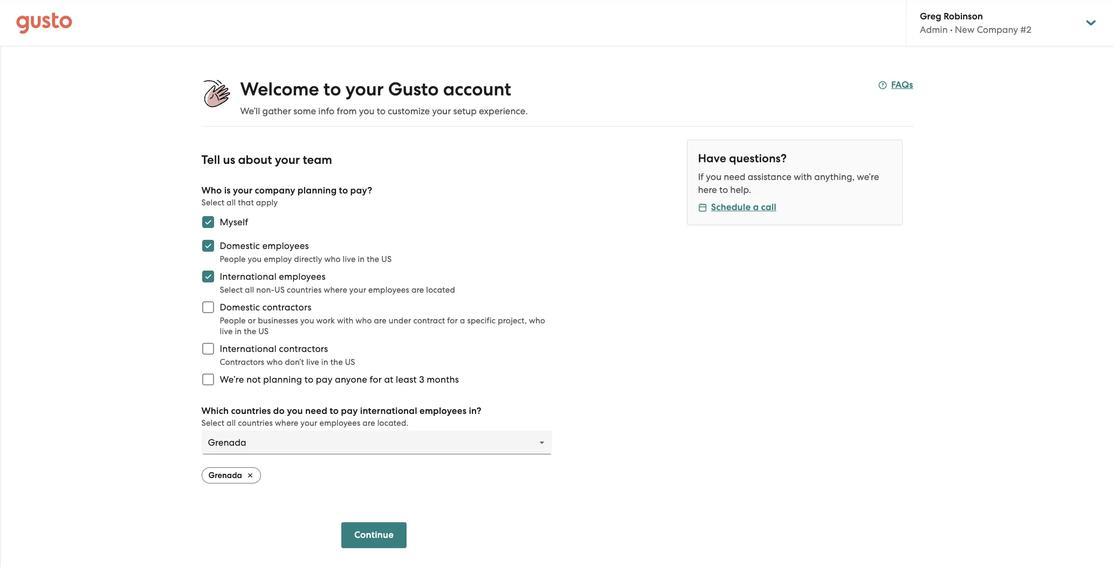 Task type: locate. For each thing, give the bounding box(es) containing it.
0 horizontal spatial live
[[220, 327, 233, 337]]

select up the domestic contractors option
[[220, 285, 243, 295]]

your up from
[[346, 78, 384, 100]]

anything,
[[815, 172, 855, 182]]

gusto
[[388, 78, 439, 100]]

are inside people or businesses you work with who are under contract for a specific project, who live in the us
[[374, 316, 387, 326]]

planning down team
[[298, 185, 337, 196]]

1 vertical spatial the
[[244, 327, 256, 337]]

who
[[202, 185, 222, 196]]

for
[[447, 316, 458, 326], [370, 374, 382, 385]]

are down "international"
[[363, 419, 375, 428]]

welcome
[[240, 78, 319, 100]]

where inside which countries do you need to pay international employees in? select all countries where your employees are located.
[[275, 419, 299, 428]]

select
[[202, 198, 225, 208], [220, 285, 243, 295], [202, 419, 225, 428]]

we're not planning to pay anyone for at least 3 months
[[220, 374, 459, 385]]

0 vertical spatial need
[[724, 172, 746, 182]]

people
[[220, 255, 246, 264], [220, 316, 246, 326]]

0 vertical spatial for
[[447, 316, 458, 326]]

0 horizontal spatial pay
[[316, 374, 333, 385]]

1 vertical spatial pay
[[341, 406, 358, 417]]

1 horizontal spatial for
[[447, 316, 458, 326]]

domestic up or
[[220, 302, 260, 313]]

1 vertical spatial with
[[337, 316, 354, 326]]

2 international from the top
[[220, 344, 277, 354]]

Domestic contractors checkbox
[[196, 296, 220, 319]]

or
[[248, 316, 256, 326]]

in up contractors
[[235, 327, 242, 337]]

you inside which countries do you need to pay international employees in? select all countries where your employees are located.
[[287, 406, 303, 417]]

your
[[346, 78, 384, 100], [432, 106, 451, 117], [275, 153, 300, 167], [233, 185, 253, 196], [350, 285, 366, 295], [301, 419, 318, 428]]

2 vertical spatial are
[[363, 419, 375, 428]]

need
[[724, 172, 746, 182], [305, 406, 328, 417]]

contractors up businesses
[[262, 302, 312, 313]]

a left call
[[753, 202, 759, 213]]

company
[[977, 24, 1019, 35]]

0 horizontal spatial for
[[370, 374, 382, 385]]

select down which
[[202, 419, 225, 428]]

0 vertical spatial pay
[[316, 374, 333, 385]]

2 vertical spatial countries
[[238, 419, 273, 428]]

0 horizontal spatial a
[[460, 316, 465, 326]]

where up work
[[324, 285, 347, 295]]

greg robinson admin • new company #2
[[920, 11, 1032, 35]]

with right work
[[337, 316, 354, 326]]

the up we're not planning to pay anyone for at least 3 months
[[331, 358, 343, 367]]

need up help.
[[724, 172, 746, 182]]

in
[[358, 255, 365, 264], [235, 327, 242, 337], [321, 358, 328, 367]]

2 vertical spatial in
[[321, 358, 328, 367]]

contractors
[[262, 302, 312, 313], [279, 344, 328, 354]]

for left at
[[370, 374, 382, 385]]

who is your company planning to pay? select all that apply
[[202, 185, 372, 208]]

myself
[[220, 217, 248, 228]]

employees down months on the bottom left of the page
[[420, 406, 467, 417]]

call
[[762, 202, 777, 213]]

to up info
[[324, 78, 341, 100]]

1 vertical spatial a
[[460, 316, 465, 326]]

0 vertical spatial international
[[220, 271, 277, 282]]

2 domestic from the top
[[220, 302, 260, 313]]

1 vertical spatial for
[[370, 374, 382, 385]]

anyone
[[335, 374, 368, 385]]

who
[[325, 255, 341, 264], [356, 316, 372, 326], [529, 316, 546, 326], [267, 358, 283, 367]]

which
[[202, 406, 229, 417]]

0 vertical spatial in
[[358, 255, 365, 264]]

people up international employees option
[[220, 255, 246, 264]]

2 horizontal spatial in
[[358, 255, 365, 264]]

a left 'specific'
[[460, 316, 465, 326]]

0 horizontal spatial in
[[235, 327, 242, 337]]

2 horizontal spatial the
[[367, 255, 380, 264]]

international up the non-
[[220, 271, 277, 282]]

1 domestic from the top
[[220, 241, 260, 251]]

all left the non-
[[245, 285, 254, 295]]

to right the here
[[720, 185, 728, 195]]

you right do on the bottom of page
[[287, 406, 303, 417]]

all down is
[[227, 198, 236, 208]]

1 vertical spatial international
[[220, 344, 277, 354]]

have questions?
[[698, 152, 787, 166]]

0 vertical spatial live
[[343, 255, 356, 264]]

countries down 'not'
[[238, 419, 273, 428]]

2 vertical spatial live
[[306, 358, 319, 367]]

2 horizontal spatial live
[[343, 255, 356, 264]]

people inside people or businesses you work with who are under contract for a specific project, who live in the us
[[220, 316, 246, 326]]

in up select all non-us countries where your employees are located
[[358, 255, 365, 264]]

1 horizontal spatial live
[[306, 358, 319, 367]]

countries
[[287, 285, 322, 295], [231, 406, 271, 417], [238, 419, 273, 428]]

1 vertical spatial people
[[220, 316, 246, 326]]

1 vertical spatial are
[[374, 316, 387, 326]]

1 horizontal spatial a
[[753, 202, 759, 213]]

which countries do you need to pay international employees in? select all countries where your employees are located.
[[202, 406, 482, 428]]

live up select all non-us countries where your employees are located
[[343, 255, 356, 264]]

1 horizontal spatial with
[[794, 172, 813, 182]]

domestic down the myself
[[220, 241, 260, 251]]

employ
[[264, 255, 292, 264]]

you inside if you need assistance with anything, we're here to help.
[[706, 172, 722, 182]]

1 people from the top
[[220, 255, 246, 264]]

people left or
[[220, 316, 246, 326]]

domestic
[[220, 241, 260, 251], [220, 302, 260, 313]]

1 vertical spatial where
[[275, 419, 299, 428]]

countries left do on the bottom of page
[[231, 406, 271, 417]]

0 vertical spatial people
[[220, 255, 246, 264]]

to
[[324, 78, 341, 100], [377, 106, 386, 117], [720, 185, 728, 195], [339, 185, 348, 196], [305, 374, 314, 385], [330, 406, 339, 417]]

where
[[324, 285, 347, 295], [275, 419, 299, 428]]

live right don't
[[306, 358, 319, 367]]

0 horizontal spatial need
[[305, 406, 328, 417]]

you left work
[[300, 316, 314, 326]]

0 vertical spatial the
[[367, 255, 380, 264]]

if you need assistance with anything, we're here to help.
[[698, 172, 880, 195]]

your left the setup
[[432, 106, 451, 117]]

live inside people or businesses you work with who are under contract for a specific project, who live in the us
[[220, 327, 233, 337]]

the up select all non-us countries where your employees are located
[[367, 255, 380, 264]]

1 vertical spatial countries
[[231, 406, 271, 417]]

are
[[412, 285, 424, 295], [374, 316, 387, 326], [363, 419, 375, 428]]

0 vertical spatial planning
[[298, 185, 337, 196]]

your up that
[[233, 185, 253, 196]]

where down do on the bottom of page
[[275, 419, 299, 428]]

1 vertical spatial domestic
[[220, 302, 260, 313]]

specific
[[467, 316, 496, 326]]

continue button
[[341, 523, 407, 549]]

the down or
[[244, 327, 256, 337]]

Myself checkbox
[[196, 210, 220, 234]]

employees up under
[[369, 285, 410, 295]]

0 vertical spatial contractors
[[262, 302, 312, 313]]

who left under
[[356, 316, 372, 326]]

0 horizontal spatial with
[[337, 316, 354, 326]]

are left located
[[412, 285, 424, 295]]

have
[[698, 152, 727, 166]]

your down we're not planning to pay anyone for at least 3 months
[[301, 419, 318, 428]]

1 horizontal spatial where
[[324, 285, 347, 295]]

in up we're not planning to pay anyone for at least 3 months
[[321, 358, 328, 367]]

a
[[753, 202, 759, 213], [460, 316, 465, 326]]

0 vertical spatial all
[[227, 198, 236, 208]]

International contractors checkbox
[[196, 337, 220, 361]]

2 vertical spatial all
[[227, 419, 236, 428]]

the
[[367, 255, 380, 264], [244, 327, 256, 337], [331, 358, 343, 367]]

need right do on the bottom of page
[[305, 406, 328, 417]]

1 vertical spatial need
[[305, 406, 328, 417]]

1 international from the top
[[220, 271, 277, 282]]

planning
[[298, 185, 337, 196], [263, 374, 302, 385]]

employees
[[262, 241, 309, 251], [279, 271, 326, 282], [369, 285, 410, 295], [420, 406, 467, 417], [320, 419, 361, 428]]

select down who at the left top
[[202, 198, 225, 208]]

#2
[[1021, 24, 1032, 35]]

under
[[389, 316, 411, 326]]

0 vertical spatial a
[[753, 202, 759, 213]]

with left anything,
[[794, 172, 813, 182]]

all down which
[[227, 419, 236, 428]]

pay left the anyone on the left of the page
[[316, 374, 333, 385]]

with inside if you need assistance with anything, we're here to help.
[[794, 172, 813, 182]]

international for international contractors
[[220, 344, 277, 354]]

1 vertical spatial contractors
[[279, 344, 328, 354]]

1 vertical spatial live
[[220, 327, 233, 337]]

are left under
[[374, 316, 387, 326]]

1 horizontal spatial the
[[331, 358, 343, 367]]

2 vertical spatial select
[[202, 419, 225, 428]]

you
[[359, 106, 375, 117], [706, 172, 722, 182], [248, 255, 262, 264], [300, 316, 314, 326], [287, 406, 303, 417]]

account
[[443, 78, 511, 100]]

1 vertical spatial in
[[235, 327, 242, 337]]

don't
[[285, 358, 304, 367]]

to down we're not planning to pay anyone for at least 3 months
[[330, 406, 339, 417]]

admin
[[920, 24, 948, 35]]

countries down people you employ directly who live in the us
[[287, 285, 322, 295]]

0 vertical spatial select
[[202, 198, 225, 208]]

gather
[[263, 106, 291, 117]]

0 vertical spatial with
[[794, 172, 813, 182]]

faqs
[[892, 79, 914, 91]]

customize
[[388, 106, 430, 117]]

0 vertical spatial where
[[324, 285, 347, 295]]

0 vertical spatial domestic
[[220, 241, 260, 251]]

to left pay?
[[339, 185, 348, 196]]

all
[[227, 198, 236, 208], [245, 285, 254, 295], [227, 419, 236, 428]]

people for domestic contractors
[[220, 316, 246, 326]]

you right from
[[359, 106, 375, 117]]

for right the contract
[[447, 316, 458, 326]]

pay down the anyone on the left of the page
[[341, 406, 358, 417]]

international
[[220, 271, 277, 282], [220, 344, 277, 354]]

planning inside who is your company planning to pay? select all that apply
[[298, 185, 337, 196]]

1 horizontal spatial need
[[724, 172, 746, 182]]

0 horizontal spatial the
[[244, 327, 256, 337]]

here
[[698, 185, 717, 195]]

contractors up don't
[[279, 344, 328, 354]]

domestic employees
[[220, 241, 309, 251]]

who right "directly"
[[325, 255, 341, 264]]

international contractors
[[220, 344, 328, 354]]

about
[[238, 153, 272, 167]]

We're not planning to pay anyone for at least 3 months checkbox
[[196, 368, 220, 392]]

you right if
[[706, 172, 722, 182]]

live up international contractors option
[[220, 327, 233, 337]]

select inside who is your company planning to pay? select all that apply
[[202, 198, 225, 208]]

located.
[[378, 419, 409, 428]]

employees down people you employ directly who live in the us
[[279, 271, 326, 282]]

pay
[[316, 374, 333, 385], [341, 406, 358, 417]]

planning down contractors who don't live in the us
[[263, 374, 302, 385]]

you down domestic employees
[[248, 255, 262, 264]]

you inside people or businesses you work with who are under contract for a specific project, who live in the us
[[300, 316, 314, 326]]

0 horizontal spatial where
[[275, 419, 299, 428]]

team
[[303, 153, 332, 167]]

international up contractors
[[220, 344, 277, 354]]

domestic for domestic employees
[[220, 241, 260, 251]]

1 horizontal spatial pay
[[341, 406, 358, 417]]

2 people from the top
[[220, 316, 246, 326]]

to inside which countries do you need to pay international employees in? select all countries where your employees are located.
[[330, 406, 339, 417]]

contract
[[414, 316, 445, 326]]



Task type: vqa. For each thing, say whether or not it's contained in the screenshot.
top are
yes



Task type: describe. For each thing, give the bounding box(es) containing it.
people you employ directly who live in the us
[[220, 255, 392, 264]]

welcome to your gusto account we'll gather some info from you to customize your setup experience.
[[240, 78, 528, 117]]

select inside which countries do you need to pay international employees in? select all countries where your employees are located.
[[202, 419, 225, 428]]

your up people or businesses you work with who are under contract for a specific project, who live in the us
[[350, 285, 366, 295]]

greg
[[920, 11, 942, 22]]

tell us about your team
[[202, 153, 332, 167]]

continue
[[354, 530, 394, 541]]

schedule a call
[[711, 202, 777, 213]]

international
[[360, 406, 418, 417]]

us inside people or businesses you work with who are under contract for a specific project, who live in the us
[[259, 327, 269, 337]]

to inside if you need assistance with anything, we're here to help.
[[720, 185, 728, 195]]

is
[[224, 185, 231, 196]]

employees up "employ"
[[262, 241, 309, 251]]

experience.
[[479, 106, 528, 117]]

Domestic employees checkbox
[[196, 234, 220, 258]]

in inside people or businesses you work with who are under contract for a specific project, who live in the us
[[235, 327, 242, 337]]

help.
[[731, 185, 752, 195]]

to down contractors who don't live in the us
[[305, 374, 314, 385]]

we're
[[857, 172, 880, 182]]

with inside people or businesses you work with who are under contract for a specific project, who live in the us
[[337, 316, 354, 326]]

we're
[[220, 374, 244, 385]]

questions?
[[729, 152, 787, 166]]

contractors
[[220, 358, 265, 367]]

if
[[698, 172, 704, 182]]

need inside if you need assistance with anything, we're here to help.
[[724, 172, 746, 182]]

apply
[[256, 198, 278, 208]]

who down 'international contractors'
[[267, 358, 283, 367]]

domestic contractors
[[220, 302, 312, 313]]

1 vertical spatial planning
[[263, 374, 302, 385]]

pay?
[[350, 185, 372, 196]]

schedule
[[711, 202, 751, 213]]

grenada
[[209, 471, 242, 481]]

do
[[273, 406, 285, 417]]

work
[[316, 316, 335, 326]]

businesses
[[258, 316, 298, 326]]

at
[[384, 374, 394, 385]]

employees down we're not planning to pay anyone for at least 3 months
[[320, 419, 361, 428]]

non-
[[256, 285, 275, 295]]

the inside people or businesses you work with who are under contract for a specific project, who live in the us
[[244, 327, 256, 337]]

for inside people or businesses you work with who are under contract for a specific project, who live in the us
[[447, 316, 458, 326]]

to inside who is your company planning to pay? select all that apply
[[339, 185, 348, 196]]

1 vertical spatial select
[[220, 285, 243, 295]]

least
[[396, 374, 417, 385]]

schedule a call button
[[698, 201, 777, 214]]

from
[[337, 106, 357, 117]]

all inside which countries do you need to pay international employees in? select all countries where your employees are located.
[[227, 419, 236, 428]]

grenada link
[[202, 468, 261, 484]]

robinson
[[944, 11, 983, 22]]

we'll
[[240, 106, 260, 117]]

directly
[[294, 255, 322, 264]]

0 vertical spatial countries
[[287, 285, 322, 295]]

who right the project,
[[529, 316, 546, 326]]

0 vertical spatial are
[[412, 285, 424, 295]]

to left customize
[[377, 106, 386, 117]]

home image
[[16, 12, 72, 34]]

2 vertical spatial the
[[331, 358, 343, 367]]

some
[[294, 106, 316, 117]]

company
[[255, 185, 295, 196]]

new
[[955, 24, 975, 35]]

a inside people or businesses you work with who are under contract for a specific project, who live in the us
[[460, 316, 465, 326]]

contractors who don't live in the us
[[220, 358, 355, 367]]

all inside who is your company planning to pay? select all that apply
[[227, 198, 236, 208]]

us
[[223, 153, 235, 167]]

not
[[247, 374, 261, 385]]

you inside 'welcome to your gusto account we'll gather some info from you to customize your setup experience.'
[[359, 106, 375, 117]]

setup
[[453, 106, 477, 117]]

need inside which countries do you need to pay international employees in? select all countries where your employees are located.
[[305, 406, 328, 417]]

months
[[427, 374, 459, 385]]

domestic for domestic contractors
[[220, 302, 260, 313]]

your left team
[[275, 153, 300, 167]]

tell
[[202, 153, 220, 167]]

contractors for domestic contractors
[[262, 302, 312, 313]]

people for domestic employees
[[220, 255, 246, 264]]

faqs button
[[879, 79, 914, 92]]

pay inside which countries do you need to pay international employees in? select all countries where your employees are located.
[[341, 406, 358, 417]]

info
[[319, 106, 335, 117]]

in?
[[469, 406, 482, 417]]

your inside who is your company planning to pay? select all that apply
[[233, 185, 253, 196]]

international employees
[[220, 271, 326, 282]]

International employees checkbox
[[196, 265, 220, 289]]

people or businesses you work with who are under contract for a specific project, who live in the us
[[220, 316, 546, 337]]

are inside which countries do you need to pay international employees in? select all countries where your employees are located.
[[363, 419, 375, 428]]

1 horizontal spatial in
[[321, 358, 328, 367]]

1 vertical spatial all
[[245, 285, 254, 295]]

contractors for international contractors
[[279, 344, 328, 354]]

international for international employees
[[220, 271, 277, 282]]

your inside which countries do you need to pay international employees in? select all countries where your employees are located.
[[301, 419, 318, 428]]

project,
[[498, 316, 527, 326]]

located
[[426, 285, 455, 295]]

•
[[951, 24, 953, 35]]

3
[[419, 374, 425, 385]]

select all non-us countries where your employees are located
[[220, 285, 455, 295]]

a inside button
[[753, 202, 759, 213]]

that
[[238, 198, 254, 208]]

assistance
[[748, 172, 792, 182]]



